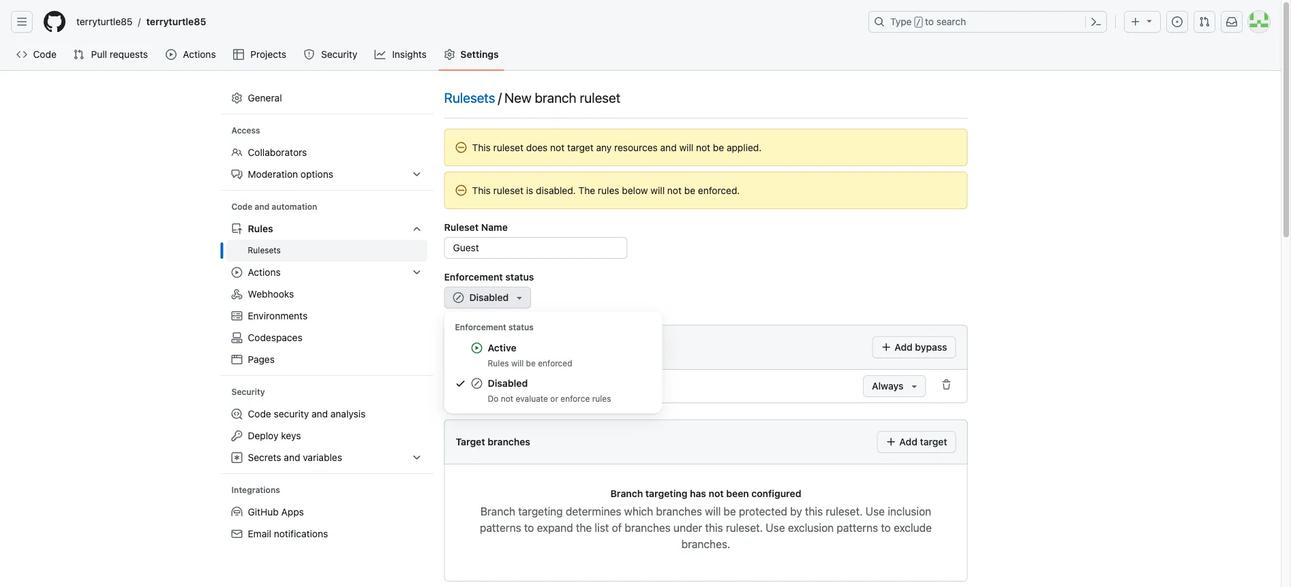 Task type: locate. For each thing, give the bounding box(es) containing it.
ruleset right branch
[[580, 89, 621, 105]]

0 vertical spatial rulesets link
[[444, 87, 495, 108]]

1 vertical spatial rulesets link
[[226, 240, 428, 262]]

analysis
[[331, 409, 366, 420]]

sc 9kayk9 0 image for disabled popup button
[[453, 292, 464, 303]]

new
[[504, 89, 532, 105]]

ruleset left is
[[493, 185, 524, 196]]

plus image inside add bypass button
[[881, 342, 892, 353]]

below
[[622, 185, 648, 196]]

1 vertical spatial code
[[231, 202, 252, 212]]

0 vertical spatial code
[[33, 49, 56, 60]]

patterns right exclusion
[[837, 522, 878, 535]]

has
[[690, 488, 706, 499]]

target
[[567, 142, 594, 153], [920, 437, 947, 448]]

and up 'deploy keys' link
[[312, 409, 328, 420]]

0 vertical spatial no entry image
[[456, 142, 467, 153]]

terryturtle85 link up play image
[[141, 11, 212, 33]]

branches down which
[[625, 522, 671, 535]]

plus image right command palette icon at the top right
[[1130, 16, 1141, 27]]

sc 9kayk9 0 image
[[471, 378, 482, 389]]

configured
[[751, 488, 801, 499]]

0 horizontal spatial use
[[766, 522, 785, 535]]

will inside active rules will be enforced
[[511, 359, 524, 368]]

code link
[[11, 44, 62, 65]]

disabled up the bypass list
[[469, 292, 509, 303]]

status
[[505, 271, 534, 283], [509, 322, 534, 332]]

0 horizontal spatial rulesets
[[248, 246, 281, 255]]

1 vertical spatial this
[[705, 522, 723, 535]]

sc 9kayk9 0 image inside active radio item
[[471, 343, 482, 354]]

status down ruleset name text field
[[505, 271, 534, 283]]

be
[[713, 142, 724, 153], [684, 185, 695, 196], [526, 359, 536, 368], [724, 506, 736, 518]]

rulesets link down settings link
[[444, 87, 495, 108]]

delete image
[[941, 380, 952, 391]]

plus image down the always popup button
[[886, 437, 897, 448]]

1 vertical spatial list
[[595, 522, 609, 535]]

1 horizontal spatial targeting
[[645, 488, 688, 499]]

repo push image
[[231, 224, 242, 235]]

is
[[526, 185, 533, 196]]

ruleset left does
[[493, 142, 524, 153]]

targeting up expand
[[518, 506, 563, 518]]

list
[[71, 11, 860, 33]]

active radio item
[[450, 337, 657, 373]]

code for code security and analysis
[[248, 409, 271, 420]]

terryturtle85 link up pull in the top of the page
[[71, 11, 138, 33]]

0 horizontal spatial to
[[524, 522, 534, 535]]

target branches
[[456, 437, 530, 448]]

branches up under
[[656, 506, 702, 518]]

rules down active on the bottom left
[[488, 359, 509, 368]]

security
[[321, 49, 357, 60], [231, 388, 265, 397]]

1 vertical spatial actions
[[248, 267, 281, 278]]

and
[[660, 142, 677, 153], [255, 202, 270, 212], [312, 409, 328, 420], [284, 452, 300, 464]]

triangle down image
[[1144, 15, 1155, 26], [514, 292, 525, 303], [909, 381, 920, 392]]

exclude
[[894, 522, 932, 535]]

0 vertical spatial triangle down image
[[1144, 15, 1155, 26]]

this
[[472, 142, 491, 153], [472, 185, 491, 196]]

disabled up do
[[488, 378, 528, 389]]

target inside popup button
[[920, 437, 947, 448]]

2 horizontal spatial /
[[916, 18, 921, 27]]

ruleset. up exclusion
[[826, 506, 863, 518]]

0 horizontal spatial branch
[[480, 506, 515, 518]]

add inside add bypass button
[[895, 342, 913, 353]]

1 vertical spatial enforcement
[[455, 322, 506, 332]]

2 vertical spatial ruleset
[[493, 185, 524, 196]]

rulesets / new branch ruleset
[[444, 89, 621, 105]]

to
[[925, 16, 934, 27], [524, 522, 534, 535], [881, 522, 891, 535]]

search
[[937, 16, 966, 27]]

/ for terryturtle85
[[138, 16, 141, 27]]

ruleset. inside branches under this ruleset. use exclusion patterns to exclude branches .
[[726, 522, 763, 535]]

1 horizontal spatial rulesets
[[444, 89, 495, 105]]

key image
[[231, 431, 242, 442]]

disabled inside disabled do not evaluate or enforce rules
[[488, 378, 528, 389]]

add
[[895, 342, 913, 353], [900, 437, 918, 448]]

1 this from the top
[[472, 142, 491, 153]]

/ for type
[[916, 18, 921, 27]]

1 terryturtle85 from the left
[[76, 16, 133, 27]]

to left "exclude"
[[881, 522, 891, 535]]

pull requests link
[[68, 44, 155, 65]]

0 vertical spatial ruleset.
[[826, 506, 863, 518]]

/ right type at the right top of page
[[916, 18, 921, 27]]

email notifications
[[248, 529, 328, 540]]

will down active on the bottom left
[[511, 359, 524, 368]]

triangle down image left issue opened icon
[[1144, 15, 1155, 26]]

1 vertical spatial security
[[231, 388, 265, 397]]

0 vertical spatial rules
[[598, 185, 619, 196]]

will
[[679, 142, 694, 153], [651, 185, 665, 196], [511, 359, 524, 368], [705, 506, 721, 518]]

ruleset. inside will be protected by this ruleset. use inclusion patterns to expand the list of
[[826, 506, 863, 518]]

codespaces
[[248, 332, 302, 344]]

0 horizontal spatial target
[[567, 142, 594, 153]]

this for this ruleset is disabled. the rules below will not be enforced.
[[472, 185, 491, 196]]

0 vertical spatial security
[[321, 49, 357, 60]]

0 horizontal spatial this
[[705, 522, 723, 535]]

1 no entry image from the top
[[456, 142, 467, 153]]

rules right repo push icon
[[248, 223, 273, 235]]

1 horizontal spatial /
[[498, 89, 502, 105]]

settings
[[460, 49, 499, 60]]

code security and analysis
[[248, 409, 366, 420]]

codespaces image
[[231, 333, 242, 344]]

0 vertical spatial target
[[567, 142, 594, 153]]

rulesets
[[444, 89, 495, 105], [248, 246, 281, 255]]

secrets and variables
[[248, 452, 342, 464]]

1 horizontal spatial rules
[[488, 359, 509, 368]]

1 horizontal spatial use
[[866, 506, 885, 518]]

sc 9kayk9 0 image up the "bypass"
[[453, 292, 464, 303]]

disabled radio item
[[450, 373, 657, 408]]

1 vertical spatial targeting
[[518, 506, 563, 518]]

code up deploy
[[248, 409, 271, 420]]

code inside security list
[[248, 409, 271, 420]]

keys
[[281, 431, 301, 442]]

1 horizontal spatial triangle down image
[[909, 381, 920, 392]]

triangle down image right the always
[[909, 381, 920, 392]]

exclusion
[[788, 522, 834, 535]]

1 vertical spatial ruleset.
[[726, 522, 763, 535]]

/ left "new"
[[498, 89, 502, 105]]

1 vertical spatial use
[[766, 522, 785, 535]]

security
[[274, 409, 309, 420]]

code right the code icon
[[33, 49, 56, 60]]

0 vertical spatial status
[[505, 271, 534, 283]]

0 vertical spatial rulesets
[[444, 89, 495, 105]]

webhook image
[[231, 289, 242, 300]]

/ for rulesets
[[498, 89, 502, 105]]

determines
[[566, 506, 621, 518]]

target down delete image
[[920, 437, 947, 448]]

0 vertical spatial targeting
[[645, 488, 688, 499]]

enforcement up the bypass list
[[455, 322, 506, 332]]

collaborators
[[248, 147, 307, 158]]

and down keys
[[284, 452, 300, 464]]

sc 9kayk9 0 image inside disabled popup button
[[453, 292, 464, 303]]

git pull request image
[[73, 49, 84, 60]]

1 vertical spatial this
[[472, 185, 491, 196]]

0 horizontal spatial /
[[138, 16, 141, 27]]

no entry image
[[456, 142, 467, 153], [456, 185, 467, 196]]

0 horizontal spatial ruleset.
[[726, 522, 763, 535]]

be up the "role"
[[526, 359, 536, 368]]

disabled do not evaluate or enforce rules
[[488, 378, 611, 404]]

1 vertical spatial no entry image
[[456, 185, 467, 196]]

maintain
[[478, 381, 515, 392]]

0 vertical spatial sc 9kayk9 0 image
[[453, 292, 464, 303]]

ruleset
[[444, 222, 479, 233]]

0 horizontal spatial security
[[231, 388, 265, 397]]

bypass list
[[456, 342, 505, 353]]

settings link
[[439, 44, 504, 65]]

1 horizontal spatial actions
[[248, 267, 281, 278]]

sc 9kayk9 0 image left active on the bottom left
[[471, 343, 482, 354]]

target left any
[[567, 142, 594, 153]]

1 horizontal spatial this
[[805, 506, 823, 518]]

pull
[[91, 49, 107, 60]]

disabled.
[[536, 185, 576, 196]]

0 vertical spatial branch
[[611, 488, 643, 499]]

0 vertical spatial this
[[805, 506, 823, 518]]

this right under
[[705, 522, 723, 535]]

rulesets inside rules list
[[248, 246, 281, 255]]

secrets and variables button
[[226, 447, 428, 469]]

1 horizontal spatial terryturtle85 link
[[141, 11, 212, 33]]

0 vertical spatial enforcement
[[444, 271, 503, 283]]

rulesets down settings link
[[444, 89, 495, 105]]

plus image inside add target popup button
[[886, 437, 897, 448]]

1 horizontal spatial rulesets link
[[444, 87, 495, 108]]

enforcement
[[444, 271, 503, 283], [455, 322, 506, 332]]

be inside active rules will be enforced
[[526, 359, 536, 368]]

1 vertical spatial rules
[[592, 394, 611, 404]]

terryturtle85 link
[[71, 11, 138, 33], [141, 11, 212, 33]]

2 patterns from the left
[[837, 522, 878, 535]]

terryturtle85 up play image
[[146, 16, 206, 27]]

enforced.
[[698, 185, 740, 196]]

security up codescan 'icon'
[[231, 388, 265, 397]]

this left does
[[472, 142, 491, 153]]

1 horizontal spatial security
[[321, 49, 357, 60]]

branch targeting has not been configured
[[611, 488, 801, 499]]

1 vertical spatial sc 9kayk9 0 image
[[471, 343, 482, 354]]

0 horizontal spatial list
[[492, 342, 505, 353]]

2 this from the top
[[472, 185, 491, 196]]

will right resources
[[679, 142, 694, 153]]

will inside will be protected by this ruleset. use inclusion patterns to expand the list of
[[705, 506, 721, 518]]

gear image
[[231, 93, 242, 104]]

2 vertical spatial code
[[248, 409, 271, 420]]

triangle down image down ruleset name text field
[[514, 292, 525, 303]]

triangle down image inside the always popup button
[[909, 381, 920, 392]]

branch
[[611, 488, 643, 499], [480, 506, 515, 518]]

moderation options
[[248, 169, 333, 180]]

1 horizontal spatial list
[[595, 522, 609, 535]]

actions right play image
[[183, 49, 216, 60]]

code up repo push icon
[[231, 202, 252, 212]]

not down maintain role
[[501, 394, 513, 404]]

1 vertical spatial triangle down image
[[514, 292, 525, 303]]

the
[[576, 522, 592, 535]]

1 horizontal spatial terryturtle85
[[146, 16, 206, 27]]

rules right 'enforce'
[[592, 394, 611, 404]]

be left applied.
[[713, 142, 724, 153]]

rules inside disabled do not evaluate or enforce rules
[[592, 394, 611, 404]]

actions up webhooks
[[248, 267, 281, 278]]

homepage image
[[44, 11, 65, 33]]

use left the "inclusion"
[[866, 506, 885, 518]]

1 terryturtle85 link from the left
[[71, 11, 138, 33]]

0 vertical spatial this
[[472, 142, 491, 153]]

sc 9kayk9 0 image for enforcement status group
[[471, 343, 482, 354]]

1 vertical spatial plus image
[[881, 342, 892, 353]]

Ruleset Name text field
[[445, 238, 627, 258]]

1 horizontal spatial ruleset.
[[826, 506, 863, 518]]

0 vertical spatial use
[[866, 506, 885, 518]]

0 horizontal spatial terryturtle85
[[76, 16, 133, 27]]

2 vertical spatial triangle down image
[[909, 381, 920, 392]]

plus image
[[1130, 16, 1141, 27], [881, 342, 892, 353], [886, 437, 897, 448]]

0 vertical spatial add
[[895, 342, 913, 353]]

0 horizontal spatial patterns
[[480, 522, 521, 535]]

add for bypass
[[895, 342, 913, 353]]

insights link
[[369, 44, 433, 65]]

enforcement status
[[444, 271, 534, 283], [455, 322, 534, 332]]

0 horizontal spatial triangle down image
[[514, 292, 525, 303]]

list right the "bypass"
[[492, 342, 505, 353]]

1 vertical spatial rules
[[488, 359, 509, 368]]

list left of
[[595, 522, 609, 535]]

to left expand
[[524, 522, 534, 535]]

command palette image
[[1091, 16, 1102, 27]]

to left 'search'
[[925, 16, 934, 27]]

2 terryturtle85 link from the left
[[141, 11, 212, 33]]

code
[[33, 49, 56, 60], [231, 202, 252, 212], [248, 409, 271, 420]]

security list
[[226, 404, 428, 469]]

0 vertical spatial plus image
[[1130, 16, 1141, 27]]

targeting
[[645, 488, 688, 499], [518, 506, 563, 518]]

environments link
[[226, 305, 428, 327]]

add target
[[897, 437, 947, 448]]

0 vertical spatial rules
[[248, 223, 273, 235]]

rules inside active rules will be enforced
[[488, 359, 509, 368]]

1 horizontal spatial patterns
[[837, 522, 878, 535]]

and right resources
[[660, 142, 677, 153]]

rulesets link up 'webhooks' link
[[226, 240, 428, 262]]

1 horizontal spatial branch
[[611, 488, 643, 499]]

1 horizontal spatial target
[[920, 437, 947, 448]]

disabled inside popup button
[[469, 292, 509, 303]]

environments
[[248, 311, 308, 322]]

triangle down image inside disabled popup button
[[514, 292, 525, 303]]

apps
[[281, 507, 304, 518]]

sc 9kayk9 0 image left sc 9kayk9 0 icon
[[456, 381, 467, 392]]

0 horizontal spatial terryturtle85 link
[[71, 11, 138, 33]]

terryturtle85 up pull in the top of the page
[[76, 16, 133, 27]]

this inside branches under this ruleset. use exclusion patterns to exclude branches .
[[705, 522, 723, 535]]

/ up the requests
[[138, 16, 141, 27]]

1 patterns from the left
[[480, 522, 521, 535]]

enforcement status up disabled popup button
[[444, 271, 534, 283]]

enforcement status up active on the bottom left
[[455, 322, 534, 332]]

ruleset name
[[444, 222, 508, 233]]

use down protected
[[766, 522, 785, 535]]

branches
[[488, 437, 530, 448], [656, 506, 702, 518], [625, 522, 671, 535], [681, 538, 727, 551]]

this up exclusion
[[805, 506, 823, 518]]

moderation options button
[[226, 164, 428, 185]]

enforcement up disabled popup button
[[444, 271, 503, 283]]

add inside add target popup button
[[900, 437, 918, 448]]

use inside branches under this ruleset. use exclusion patterns to exclude branches .
[[766, 522, 785, 535]]

mail image
[[231, 529, 242, 540]]

general
[[248, 92, 282, 104]]

will down branch targeting has not been configured
[[705, 506, 721, 518]]

will be protected by this ruleset. use inclusion patterns to expand the list of
[[480, 506, 931, 535]]

add down the always popup button
[[900, 437, 918, 448]]

0 horizontal spatial rules
[[248, 223, 273, 235]]

active
[[488, 343, 516, 354]]

plus image up the always
[[881, 342, 892, 353]]

notifications image
[[1226, 16, 1237, 27]]

1 vertical spatial rulesets
[[248, 246, 281, 255]]

1 vertical spatial disabled
[[488, 378, 528, 389]]

disabled for disabled
[[469, 292, 509, 303]]

of
[[612, 522, 622, 535]]

0 vertical spatial disabled
[[469, 292, 509, 303]]

shield image
[[304, 49, 315, 60]]

actions link
[[160, 44, 222, 65]]

2 terryturtle85 from the left
[[146, 16, 206, 27]]

rules
[[598, 185, 619, 196], [592, 394, 611, 404]]

deploy keys
[[248, 431, 301, 442]]

targeting left 'has'
[[645, 488, 688, 499]]

rulesets link
[[444, 87, 495, 108], [226, 240, 428, 262]]

evaluate
[[516, 394, 548, 404]]

status up active on the bottom left
[[509, 322, 534, 332]]

security link
[[298, 44, 364, 65]]

1 vertical spatial target
[[920, 437, 947, 448]]

notifications
[[274, 529, 328, 540]]

sc 9kayk9 0 image
[[453, 292, 464, 303], [471, 343, 482, 354], [456, 381, 467, 392]]

0 horizontal spatial actions
[[183, 49, 216, 60]]

rules
[[248, 223, 273, 235], [488, 359, 509, 368]]

2 horizontal spatial triangle down image
[[1144, 15, 1155, 26]]

browser image
[[231, 354, 242, 365]]

/ inside terryturtle85 / terryturtle85
[[138, 16, 141, 27]]

0 vertical spatial actions
[[183, 49, 216, 60]]

1 horizontal spatial to
[[881, 522, 891, 535]]

be down been
[[724, 506, 736, 518]]

ruleset. up . on the right bottom of page
[[726, 522, 763, 535]]

rulesets up webhooks
[[248, 246, 281, 255]]

2 no entry image from the top
[[456, 185, 467, 196]]

triangle down image for disabled popup button
[[514, 292, 525, 303]]

ruleset for not
[[493, 142, 524, 153]]

patterns left expand
[[480, 522, 521, 535]]

rules right the
[[598, 185, 619, 196]]

ruleset
[[580, 89, 621, 105], [493, 142, 524, 153], [493, 185, 524, 196]]

maintain role
[[478, 381, 537, 392]]

0 horizontal spatial targeting
[[518, 506, 563, 518]]

0 vertical spatial list
[[492, 342, 505, 353]]

codescan image
[[231, 409, 242, 420]]

this up ruleset name on the top left of the page
[[472, 185, 491, 196]]

enforcement status group
[[444, 337, 662, 408]]

role
[[520, 382, 537, 392]]

1 vertical spatial add
[[900, 437, 918, 448]]

does
[[526, 142, 548, 153]]

add left bypass
[[895, 342, 913, 353]]

add bypass button
[[872, 337, 956, 359]]

security right "shield" image
[[321, 49, 357, 60]]

/ inside type / to search
[[916, 18, 921, 27]]

1 vertical spatial ruleset
[[493, 142, 524, 153]]

1 vertical spatial branch
[[480, 506, 515, 518]]

2 vertical spatial plus image
[[886, 437, 897, 448]]

no entry image for this ruleset does not target any resources and will not be applied.
[[456, 142, 467, 153]]



Task type: vqa. For each thing, say whether or not it's contained in the screenshot.
Is
yes



Task type: describe. For each thing, give the bounding box(es) containing it.
code for code and automation
[[231, 202, 252, 212]]

triangle down image for the always popup button
[[909, 381, 920, 392]]

by
[[790, 506, 802, 518]]

collaborators link
[[226, 142, 428, 164]]

plus image for add bypass
[[881, 342, 892, 353]]

email notifications link
[[226, 524, 428, 545]]

protected
[[739, 506, 787, 518]]

enforced
[[538, 359, 572, 368]]

branches right target
[[488, 437, 530, 448]]

email
[[248, 529, 271, 540]]

the
[[578, 185, 595, 196]]

check image
[[455, 378, 466, 389]]

and inside dropdown button
[[284, 452, 300, 464]]

webhooks link
[[226, 284, 428, 305]]

not inside disabled do not evaluate or enforce rules
[[501, 394, 513, 404]]

server image
[[231, 311, 242, 322]]

do
[[488, 394, 499, 404]]

any
[[596, 142, 612, 153]]

this inside will be protected by this ruleset. use inclusion patterns to expand the list of
[[805, 506, 823, 518]]

people image
[[231, 147, 242, 158]]

github apps
[[248, 507, 304, 518]]

2 vertical spatial sc 9kayk9 0 image
[[456, 381, 467, 392]]

not right below
[[667, 185, 682, 196]]

2 horizontal spatial to
[[925, 16, 934, 27]]

git pull request image
[[1199, 16, 1210, 27]]

not left applied.
[[696, 142, 710, 153]]

general link
[[226, 87, 428, 109]]

to inside branches under this ruleset. use exclusion patterns to exclude branches .
[[881, 522, 891, 535]]

add target button
[[877, 432, 956, 453]]

graph image
[[375, 49, 386, 60]]

code security and analysis link
[[226, 404, 428, 425]]

bypass
[[456, 342, 489, 353]]

options
[[301, 169, 333, 180]]

will right below
[[651, 185, 665, 196]]

1 vertical spatial enforcement status
[[455, 322, 534, 332]]

targeting for has
[[645, 488, 688, 499]]

rules inside dropdown button
[[248, 223, 273, 235]]

gear image
[[444, 49, 455, 60]]

webhooks
[[248, 289, 294, 300]]

actions inside actions link
[[183, 49, 216, 60]]

applied.
[[727, 142, 762, 153]]

add bypass
[[892, 342, 947, 353]]

rules list
[[226, 240, 428, 262]]

and left automation
[[255, 202, 270, 212]]

actions inside actions dropdown button
[[248, 267, 281, 278]]

bypass
[[915, 342, 947, 353]]

branches under this ruleset. use exclusion patterns to exclude branches .
[[625, 522, 932, 551]]

pages
[[248, 354, 275, 365]]

codespaces link
[[226, 327, 428, 349]]

been
[[726, 488, 749, 499]]

access
[[231, 126, 260, 135]]

github
[[248, 507, 279, 518]]

be inside will be protected by this ruleset. use inclusion patterns to expand the list of
[[724, 506, 736, 518]]

or
[[550, 394, 558, 404]]

play image
[[166, 49, 177, 60]]

target
[[456, 437, 485, 448]]

issue opened image
[[1172, 16, 1183, 27]]

code and automation
[[231, 202, 317, 212]]

to inside will be protected by this ruleset. use inclusion patterns to expand the list of
[[524, 522, 534, 535]]

inclusion
[[888, 506, 931, 518]]

enforce
[[561, 394, 590, 404]]

plus image for add target
[[886, 437, 897, 448]]

targeting for determines
[[518, 506, 563, 518]]

automation
[[272, 202, 317, 212]]

branches down under
[[681, 538, 727, 551]]

patterns inside will be protected by this ruleset. use inclusion patterns to expand the list of
[[480, 522, 521, 535]]

rulesets for rulesets
[[248, 246, 281, 255]]

be left enforced.
[[684, 185, 695, 196]]

code for code
[[33, 49, 56, 60]]

rulesets for rulesets / new branch ruleset
[[444, 89, 495, 105]]

type
[[890, 16, 912, 27]]

github apps link
[[226, 502, 428, 524]]

not right does
[[550, 142, 565, 153]]

add for target
[[900, 437, 918, 448]]

chevron down image
[[411, 224, 422, 235]]

rules button
[[226, 218, 428, 240]]

no entry image for this ruleset is disabled. the rules below will not be enforced.
[[456, 185, 467, 196]]

patterns inside branches under this ruleset. use exclusion patterns to exclude branches .
[[837, 522, 878, 535]]

integrations
[[231, 486, 280, 495]]

branch for branch targeting has not been configured
[[611, 488, 643, 499]]

access list
[[226, 142, 428, 185]]

.
[[727, 538, 730, 551]]

branch targeting determines which branches
[[480, 506, 702, 518]]

variables
[[303, 452, 342, 464]]

use inside will be protected by this ruleset. use inclusion patterns to expand the list of
[[866, 506, 885, 518]]

integrations list
[[226, 502, 428, 545]]

name
[[481, 222, 508, 233]]

0 vertical spatial enforcement status
[[444, 271, 534, 283]]

projects
[[250, 49, 286, 60]]

pages link
[[226, 349, 428, 371]]

always button
[[863, 376, 926, 397]]

table image
[[233, 49, 244, 60]]

list containing terryturtle85 / terryturtle85
[[71, 11, 860, 33]]

this ruleset is disabled. the rules below will not be enforced.
[[472, 185, 740, 196]]

hubot image
[[231, 507, 242, 518]]

disabled for disabled do not evaluate or enforce rules
[[488, 378, 528, 389]]

under
[[674, 522, 702, 535]]

branch
[[535, 89, 577, 105]]

0 vertical spatial ruleset
[[580, 89, 621, 105]]

this for this ruleset does not target any resources and will not be applied.
[[472, 142, 491, 153]]

ruleset for disabled.
[[493, 185, 524, 196]]

0 horizontal spatial rulesets link
[[226, 240, 428, 262]]

1 vertical spatial status
[[509, 322, 534, 332]]

list inside will be protected by this ruleset. use inclusion patterns to expand the list of
[[595, 522, 609, 535]]

which
[[624, 506, 653, 518]]

requests
[[110, 49, 148, 60]]

resources
[[614, 142, 658, 153]]

deploy
[[248, 431, 278, 442]]

secrets
[[248, 452, 281, 464]]

branch for branch targeting determines which branches
[[480, 506, 515, 518]]

not right 'has'
[[709, 488, 724, 499]]

type / to search
[[890, 16, 966, 27]]

code and automation list
[[226, 218, 428, 371]]

active rules will be enforced
[[488, 343, 572, 368]]

this ruleset does not target any resources and will not be applied.
[[472, 142, 762, 153]]

code image
[[16, 49, 27, 60]]

actions button
[[226, 262, 428, 284]]

expand
[[537, 522, 573, 535]]

insights
[[392, 49, 427, 60]]

disabled button
[[444, 287, 531, 309]]



